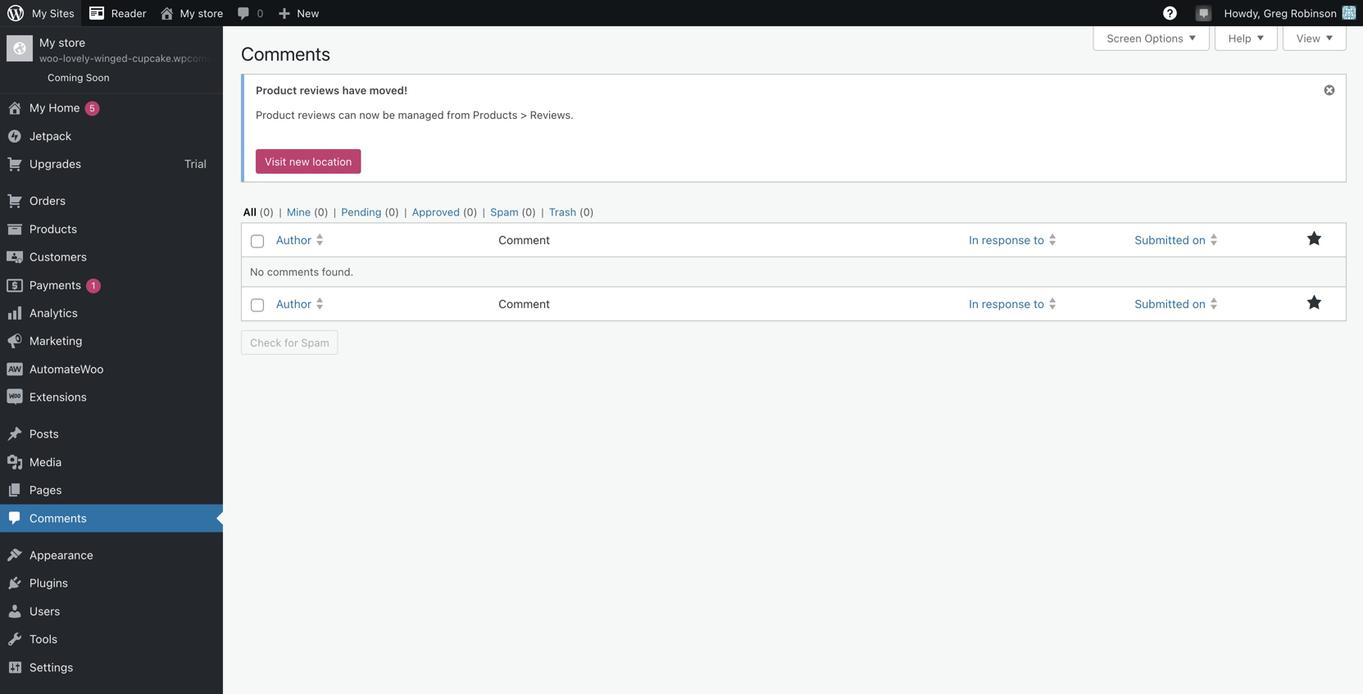 Task type: describe. For each thing, give the bounding box(es) containing it.
reviews for have
[[300, 84, 340, 96]]

products link
[[0, 215, 223, 243]]

automatewoo link
[[0, 355, 223, 383]]

on for 2nd submitted on link from the bottom
[[1193, 233, 1206, 247]]

reader
[[111, 7, 146, 19]]

appearance link
[[0, 542, 223, 570]]

0 right all
[[263, 206, 270, 218]]

1 comment from the top
[[499, 233, 550, 247]]

on for 1st submitted on link from the bottom
[[1193, 297, 1206, 311]]

my store
[[180, 7, 223, 19]]

comments inside main menu navigation
[[30, 511, 87, 525]]

options
[[1145, 32, 1184, 44]]

2 submitted on link from the top
[[1129, 289, 1283, 319]]

submitted on for 2nd submitted on link from the bottom
[[1135, 233, 1206, 247]]

6 ) from the left
[[590, 206, 594, 218]]

tools
[[30, 633, 58, 646]]

2 in from the top
[[969, 297, 979, 311]]

howdy,
[[1225, 7, 1261, 19]]

comments link
[[0, 505, 223, 533]]

greg
[[1264, 7, 1288, 19]]

home
[[49, 101, 80, 114]]

from
[[447, 109, 470, 121]]

extensions
[[30, 390, 87, 404]]

check for spam link
[[241, 331, 338, 355]]

cupcake.wpcomstaging.com
[[132, 53, 264, 64]]

now
[[359, 109, 380, 121]]

pending
[[341, 206, 382, 218]]

automatewoo
[[30, 362, 104, 376]]

my store link
[[153, 0, 230, 26]]

in response to link for 2nd submitted on link from the bottom
[[963, 225, 1129, 255]]

check
[[250, 337, 282, 349]]

all ( 0 ) | mine ( 0 ) | pending ( 0 ) | approved ( 0 ) | spam ( 0 ) | trash ( 0 )
[[243, 206, 594, 218]]

for
[[284, 337, 298, 349]]

visit new location link
[[256, 149, 361, 174]]

5
[[89, 103, 95, 114]]

media
[[30, 455, 62, 469]]

screen options button
[[1093, 26, 1210, 51]]

response for 2nd submitted on link from the bottom
[[982, 233, 1031, 247]]

reviews for can
[[298, 109, 336, 121]]

new
[[289, 155, 310, 168]]

comments
[[267, 266, 319, 278]]

orders link
[[0, 187, 223, 215]]

howdy, greg robinson
[[1225, 7, 1337, 19]]

lovely-
[[63, 53, 94, 64]]

jetpack
[[30, 129, 72, 142]]

product for product reviews have moved!
[[256, 84, 297, 96]]

help button
[[1215, 26, 1278, 51]]

author link for the in response to link associated with 1st submitted on link from the bottom
[[270, 289, 490, 319]]

view
[[1297, 32, 1321, 44]]

mine
[[287, 206, 311, 218]]

customers
[[30, 250, 87, 264]]

settings link
[[0, 654, 223, 682]]

0 vertical spatial spam
[[490, 206, 519, 218]]

screen
[[1107, 32, 1142, 44]]

appearance
[[30, 549, 93, 562]]

product reviews have moved!
[[256, 84, 408, 96]]

be
[[383, 109, 395, 121]]

store for my store woo-lovely-winged-cupcake.wpcomstaging.com coming soon
[[58, 36, 85, 49]]

coming
[[48, 72, 83, 83]]

help
[[1229, 32, 1252, 44]]

4 | from the left
[[483, 206, 485, 218]]

to for the in response to link associated with 1st submitted on link from the bottom
[[1034, 297, 1045, 311]]

posts
[[30, 427, 59, 441]]

5 | from the left
[[541, 206, 544, 218]]

4 ) from the left
[[474, 206, 478, 218]]

visit new location
[[265, 155, 352, 168]]

payments 1
[[30, 278, 95, 292]]

visit
[[265, 155, 286, 168]]

location
[[313, 155, 352, 168]]

check for spam
[[250, 337, 329, 349]]

>
[[521, 109, 527, 121]]

no comments found.
[[250, 266, 354, 278]]

trial
[[184, 157, 207, 171]]

my sites
[[32, 7, 74, 19]]

woo-
[[39, 53, 63, 64]]

robinson
[[1291, 7, 1337, 19]]

5 ( from the left
[[522, 206, 526, 218]]

all
[[243, 206, 257, 218]]



Task type: locate. For each thing, give the bounding box(es) containing it.
reader link
[[81, 0, 153, 26]]

in response to
[[969, 233, 1045, 247], [969, 297, 1045, 311]]

| left mine
[[279, 206, 282, 218]]

to for the in response to link for 2nd submitted on link from the bottom
[[1034, 233, 1045, 247]]

0
[[257, 7, 264, 19], [263, 206, 270, 218], [318, 206, 324, 218], [389, 206, 395, 218], [467, 206, 474, 218], [526, 206, 532, 218], [584, 206, 590, 218]]

0 horizontal spatial spam
[[301, 337, 329, 349]]

( right all
[[259, 206, 263, 218]]

0 vertical spatial store
[[198, 7, 223, 19]]

3 ) from the left
[[395, 206, 399, 218]]

in
[[969, 233, 979, 247], [969, 297, 979, 311]]

can
[[339, 109, 356, 121]]

in response to link for 1st submitted on link from the bottom
[[963, 289, 1129, 319]]

0 link
[[230, 0, 270, 26]]

pages
[[30, 483, 62, 497]]

0 vertical spatial author link
[[270, 225, 490, 255]]

5 ) from the left
[[532, 206, 536, 218]]

pages link
[[0, 476, 223, 505]]

winged-
[[94, 53, 132, 64]]

1 author from the top
[[276, 233, 312, 247]]

1 vertical spatial submitted
[[1135, 297, 1190, 311]]

0 vertical spatial response
[[982, 233, 1031, 247]]

products
[[473, 109, 518, 121], [30, 222, 77, 236]]

spam right for
[[301, 337, 329, 349]]

users link
[[0, 598, 223, 626]]

| right "approved"
[[483, 206, 485, 218]]

0 right pending
[[389, 206, 395, 218]]

1 author link from the top
[[270, 225, 490, 255]]

my for my home 5
[[30, 101, 46, 114]]

0 vertical spatial submitted on link
[[1129, 225, 1283, 255]]

reviews left have
[[300, 84, 340, 96]]

customers link
[[0, 243, 223, 271]]

submitted on
[[1135, 233, 1206, 247], [1135, 297, 1206, 311]]

settings
[[30, 661, 73, 674]]

| left trash
[[541, 206, 544, 218]]

reviews
[[300, 84, 340, 96], [298, 109, 336, 121]]

0 vertical spatial in
[[969, 233, 979, 247]]

marketing
[[30, 334, 82, 348]]

|
[[279, 206, 282, 218], [334, 206, 336, 218], [404, 206, 407, 218], [483, 206, 485, 218], [541, 206, 544, 218]]

have
[[342, 84, 367, 96]]

sites
[[50, 7, 74, 19]]

2 comment from the top
[[499, 297, 550, 311]]

0 vertical spatial comments
[[241, 43, 330, 65]]

2 on from the top
[[1193, 297, 1206, 311]]

my left sites
[[32, 7, 47, 19]]

on
[[1193, 233, 1206, 247], [1193, 297, 1206, 311]]

) right mine
[[324, 206, 328, 218]]

1 product from the top
[[256, 84, 297, 96]]

( right "approved"
[[463, 206, 467, 218]]

(
[[259, 206, 263, 218], [314, 206, 318, 218], [385, 206, 389, 218], [463, 206, 467, 218], [522, 206, 526, 218], [580, 206, 584, 218]]

0 vertical spatial to
[[1034, 233, 1045, 247]]

extensions link
[[0, 383, 223, 411]]

0 right trash
[[584, 206, 590, 218]]

new
[[297, 7, 319, 19]]

author link for the in response to link for 2nd submitted on link from the bottom
[[270, 225, 490, 255]]

author for 2nd submitted on link from the bottom
[[276, 233, 312, 247]]

store for my store
[[198, 7, 223, 19]]

2 to from the top
[[1034, 297, 1045, 311]]

author link down found.
[[270, 289, 490, 319]]

payments
[[30, 278, 81, 292]]

managed
[[398, 109, 444, 121]]

my home 5
[[30, 101, 95, 114]]

2 | from the left
[[334, 206, 336, 218]]

my store woo-lovely-winged-cupcake.wpcomstaging.com coming soon
[[39, 36, 264, 83]]

upgrades
[[30, 157, 81, 171]]

my up cupcake.wpcomstaging.com
[[180, 7, 195, 19]]

0 vertical spatial product
[[256, 84, 297, 96]]

2 in response to from the top
[[969, 297, 1045, 311]]

1 vertical spatial author link
[[270, 289, 490, 319]]

store inside the toolbar navigation
[[198, 7, 223, 19]]

comments down pages
[[30, 511, 87, 525]]

) right all
[[270, 206, 274, 218]]

comments
[[241, 43, 330, 65], [30, 511, 87, 525]]

my for my sites
[[32, 7, 47, 19]]

media link
[[0, 448, 223, 476]]

my left home at the left top of the page
[[30, 101, 46, 114]]

plugins link
[[0, 570, 223, 598]]

store
[[198, 7, 223, 19], [58, 36, 85, 49]]

spam left trash
[[490, 206, 519, 218]]

analytics link
[[0, 299, 223, 327]]

1 submitted from the top
[[1135, 233, 1190, 247]]

) right pending
[[395, 206, 399, 218]]

1 on from the top
[[1193, 233, 1206, 247]]

0 right "approved"
[[467, 206, 474, 218]]

2 author link from the top
[[270, 289, 490, 319]]

3 ( from the left
[[385, 206, 389, 218]]

author for 1st submitted on link from the bottom
[[276, 297, 312, 311]]

found.
[[322, 266, 354, 278]]

0 vertical spatial submitted on
[[1135, 233, 1206, 247]]

products left >
[[473, 109, 518, 121]]

1 in response to from the top
[[969, 233, 1045, 247]]

1 response from the top
[[982, 233, 1031, 247]]

analytics
[[30, 306, 78, 320]]

my for my store woo-lovely-winged-cupcake.wpcomstaging.com coming soon
[[39, 36, 55, 49]]

reviews.
[[530, 109, 574, 121]]

1 vertical spatial reviews
[[298, 109, 336, 121]]

no
[[250, 266, 264, 278]]

1 in from the top
[[969, 233, 979, 247]]

2 product from the top
[[256, 109, 295, 121]]

users
[[30, 605, 60, 618]]

1 vertical spatial product
[[256, 109, 295, 121]]

) left trash
[[532, 206, 536, 218]]

| left "approved"
[[404, 206, 407, 218]]

0 left trash
[[526, 206, 532, 218]]

author down mine
[[276, 233, 312, 247]]

| left pending
[[334, 206, 336, 218]]

notification image
[[1198, 6, 1211, 19]]

( right pending
[[385, 206, 389, 218]]

moved!
[[370, 84, 408, 96]]

1 submitted on link from the top
[[1129, 225, 1283, 255]]

1
[[91, 280, 95, 291]]

1 vertical spatial products
[[30, 222, 77, 236]]

marketing link
[[0, 327, 223, 355]]

orders
[[30, 194, 66, 208]]

None checkbox
[[251, 299, 264, 312]]

author down comments
[[276, 297, 312, 311]]

2 author from the top
[[276, 297, 312, 311]]

1 vertical spatial comments
[[30, 511, 87, 525]]

1 | from the left
[[279, 206, 282, 218]]

submitted
[[1135, 233, 1190, 247], [1135, 297, 1190, 311]]

2 in response to link from the top
[[963, 289, 1129, 319]]

author link
[[270, 225, 490, 255], [270, 289, 490, 319]]

0 right mine
[[318, 206, 324, 218]]

0 vertical spatial in response to link
[[963, 225, 1129, 255]]

response
[[982, 233, 1031, 247], [982, 297, 1031, 311]]

1 horizontal spatial products
[[473, 109, 518, 121]]

my up woo-
[[39, 36, 55, 49]]

0 vertical spatial products
[[473, 109, 518, 121]]

store left '0' link
[[198, 7, 223, 19]]

soon
[[86, 72, 110, 83]]

1 ) from the left
[[270, 206, 274, 218]]

3 | from the left
[[404, 206, 407, 218]]

0 vertical spatial reviews
[[300, 84, 340, 96]]

approved
[[412, 206, 460, 218]]

) right "approved"
[[474, 206, 478, 218]]

reviews down product reviews have moved!
[[298, 109, 336, 121]]

1 ( from the left
[[259, 206, 263, 218]]

1 submitted on from the top
[[1135, 233, 1206, 247]]

1 vertical spatial in response to link
[[963, 289, 1129, 319]]

1 vertical spatial comment
[[499, 297, 550, 311]]

plugins
[[30, 577, 68, 590]]

None checkbox
[[251, 235, 264, 248]]

1 vertical spatial submitted on
[[1135, 297, 1206, 311]]

2 submitted from the top
[[1135, 297, 1190, 311]]

1 vertical spatial in response to
[[969, 297, 1045, 311]]

2 ) from the left
[[324, 206, 328, 218]]

( right trash
[[580, 206, 584, 218]]

posts link
[[0, 420, 223, 448]]

0 vertical spatial on
[[1193, 233, 1206, 247]]

6 ( from the left
[[580, 206, 584, 218]]

comments down 'new' link on the left top
[[241, 43, 330, 65]]

0 vertical spatial in response to
[[969, 233, 1045, 247]]

1 to from the top
[[1034, 233, 1045, 247]]

0 vertical spatial author
[[276, 233, 312, 247]]

jetpack link
[[0, 122, 223, 150]]

product reviews can now be managed from products > reviews.
[[256, 109, 574, 121]]

response for 1st submitted on link from the bottom
[[982, 297, 1031, 311]]

1 vertical spatial store
[[58, 36, 85, 49]]

2 ( from the left
[[314, 206, 318, 218]]

trash
[[549, 206, 577, 218]]

) right trash
[[590, 206, 594, 218]]

author link down pending
[[270, 225, 490, 255]]

0 vertical spatial comment
[[499, 233, 550, 247]]

comment
[[499, 233, 550, 247], [499, 297, 550, 311]]

2 submitted on from the top
[[1135, 297, 1206, 311]]

1 horizontal spatial store
[[198, 7, 223, 19]]

1 horizontal spatial comments
[[241, 43, 330, 65]]

1 vertical spatial in
[[969, 297, 979, 311]]

)
[[270, 206, 274, 218], [324, 206, 328, 218], [395, 206, 399, 218], [474, 206, 478, 218], [532, 206, 536, 218], [590, 206, 594, 218]]

( left trash
[[522, 206, 526, 218]]

new link
[[270, 0, 326, 26]]

submitted on for 1st submitted on link from the bottom
[[1135, 297, 1206, 311]]

product for product reviews can now be managed from products > reviews.
[[256, 109, 295, 121]]

0 left 'new' link on the left top
[[257, 7, 264, 19]]

1 vertical spatial on
[[1193, 297, 1206, 311]]

0 horizontal spatial products
[[30, 222, 77, 236]]

1 in response to link from the top
[[963, 225, 1129, 255]]

my inside my store woo-lovely-winged-cupcake.wpcomstaging.com coming soon
[[39, 36, 55, 49]]

my sites link
[[0, 0, 81, 26]]

1 horizontal spatial spam
[[490, 206, 519, 218]]

2 response from the top
[[982, 297, 1031, 311]]

0 horizontal spatial store
[[58, 36, 85, 49]]

1 vertical spatial response
[[982, 297, 1031, 311]]

my for my store
[[180, 7, 195, 19]]

0 inside the toolbar navigation
[[257, 7, 264, 19]]

1 vertical spatial spam
[[301, 337, 329, 349]]

( right mine
[[314, 206, 318, 218]]

1 vertical spatial author
[[276, 297, 312, 311]]

0 horizontal spatial comments
[[30, 511, 87, 525]]

toolbar navigation
[[0, 0, 1364, 30]]

1 vertical spatial submitted on link
[[1129, 289, 1283, 319]]

view button
[[1283, 26, 1347, 51]]

store up lovely-
[[58, 36, 85, 49]]

screen options
[[1107, 32, 1184, 44]]

1 vertical spatial to
[[1034, 297, 1045, 311]]

author
[[276, 233, 312, 247], [276, 297, 312, 311]]

products up "customers" on the top of the page
[[30, 222, 77, 236]]

products inside products link
[[30, 222, 77, 236]]

tools link
[[0, 626, 223, 654]]

product
[[256, 84, 297, 96], [256, 109, 295, 121]]

spam
[[490, 206, 519, 218], [301, 337, 329, 349]]

store inside my store woo-lovely-winged-cupcake.wpcomstaging.com coming soon
[[58, 36, 85, 49]]

my
[[32, 7, 47, 19], [180, 7, 195, 19], [39, 36, 55, 49], [30, 101, 46, 114]]

4 ( from the left
[[463, 206, 467, 218]]

main menu navigation
[[0, 26, 264, 694]]

0 vertical spatial submitted
[[1135, 233, 1190, 247]]



Task type: vqa. For each thing, say whether or not it's contained in the screenshot.
Blog button
no



